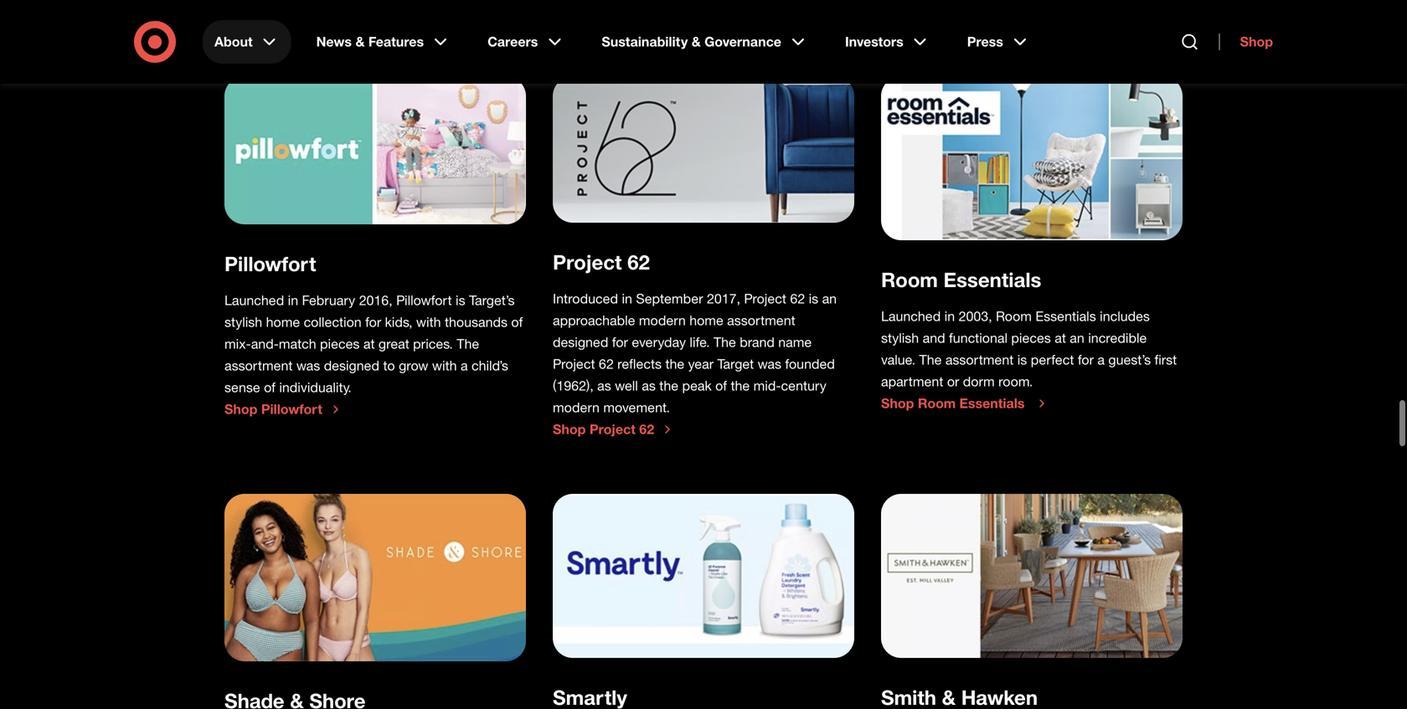 Task type: locate. For each thing, give the bounding box(es) containing it.
launched up and
[[882, 308, 941, 325]]

1 horizontal spatial home
[[690, 312, 724, 329]]

the up target
[[714, 334, 737, 351]]

was
[[758, 356, 782, 372], [297, 358, 320, 374]]

0 horizontal spatial is
[[456, 292, 466, 309]]

year
[[689, 356, 714, 372]]

in left february
[[288, 292, 298, 309]]

modern
[[639, 312, 686, 329], [553, 400, 600, 416]]

the left peak in the bottom of the page
[[660, 378, 679, 394]]

2 horizontal spatial for
[[1078, 352, 1094, 368]]

essentials
[[944, 268, 1042, 292], [1036, 308, 1097, 325], [960, 395, 1025, 412]]

launched up and-
[[225, 292, 284, 309]]

1 horizontal spatial as
[[642, 378, 656, 394]]

home
[[690, 312, 724, 329], [266, 314, 300, 331]]

modern up the everyday
[[639, 312, 686, 329]]

child's
[[472, 358, 509, 374]]

of inside introduced in september 2017, project 62 is an approachable modern home assortment designed for everyday life. the brand name project 62 reflects the year target was founded (1962), as well as the peak of the mid-century modern movement. shop project 62
[[716, 378, 727, 394]]

1 horizontal spatial launched
[[882, 308, 941, 325]]

with
[[416, 314, 441, 331], [432, 358, 457, 374]]

& left governance
[[692, 34, 701, 50]]

designed down the approachable on the top of the page
[[553, 334, 609, 351]]

the
[[666, 356, 685, 372], [660, 378, 679, 394], [731, 378, 750, 394]]

designed
[[553, 334, 609, 351], [324, 358, 380, 374]]

designed inside introduced in september 2017, project 62 is an approachable modern home assortment designed for everyday life. the brand name project 62 reflects the year target was founded (1962), as well as the peak of the mid-century modern movement. shop project 62
[[553, 334, 609, 351]]

0 horizontal spatial home
[[266, 314, 300, 331]]

a
[[1098, 352, 1105, 368], [461, 358, 468, 374]]

(1962),
[[553, 378, 594, 394]]

1 vertical spatial modern
[[553, 400, 600, 416]]

1 horizontal spatial a
[[1098, 352, 1105, 368]]

the inside launched in 2003, room essentials includes stylish and functional pieces at an incredible value. the assortment is perfect for a guest's first apartment or dorm room. shop room essentials
[[920, 352, 942, 368]]

an up founded
[[823, 291, 837, 307]]

1 horizontal spatial assortment
[[728, 312, 796, 329]]

prices.
[[413, 336, 453, 352]]

2 horizontal spatial in
[[945, 308, 955, 325]]

assortment
[[728, 312, 796, 329], [946, 352, 1014, 368], [225, 358, 293, 374]]

project right 2017,
[[745, 291, 787, 307]]

1 horizontal spatial in
[[622, 291, 633, 307]]

0 horizontal spatial launched
[[225, 292, 284, 309]]

a couple of bottles of shampoo image
[[553, 494, 855, 659]]

1 horizontal spatial designed
[[553, 334, 609, 351]]

0 vertical spatial designed
[[553, 334, 609, 351]]

in left 2003,
[[945, 308, 955, 325]]

an inside launched in 2003, room essentials includes stylish and functional pieces at an incredible value. the assortment is perfect for a guest's first apartment or dorm room. shop room essentials
[[1070, 330, 1085, 346]]

2 as from the left
[[642, 378, 656, 394]]

0 horizontal spatial an
[[823, 291, 837, 307]]

is inside launched in 2003, room essentials includes stylish and functional pieces at an incredible value. the assortment is perfect for a guest's first apartment or dorm room. shop room essentials
[[1018, 352, 1028, 368]]

or
[[948, 374, 960, 390]]

sustainability & governance
[[602, 34, 782, 50]]

2 horizontal spatial is
[[1018, 352, 1028, 368]]

target
[[718, 356, 754, 372]]

an
[[823, 291, 837, 307], [1070, 330, 1085, 346]]

governance
[[705, 34, 782, 50]]

2 vertical spatial essentials
[[960, 395, 1025, 412]]

careers
[[488, 34, 538, 50]]

shop
[[1241, 34, 1274, 50], [882, 395, 915, 412], [225, 401, 258, 418], [553, 421, 586, 438]]

investors
[[846, 34, 904, 50]]

for down 2016,
[[365, 314, 381, 331]]

pillowfort
[[225, 252, 316, 276], [396, 292, 452, 309], [261, 401, 323, 418]]

launched inside launched in 2003, room essentials includes stylish and functional pieces at an incredible value. the assortment is perfect for a guest's first apartment or dorm room. shop room essentials
[[882, 308, 941, 325]]

assortment up brand
[[728, 312, 796, 329]]

life.
[[690, 334, 710, 351]]

for
[[365, 314, 381, 331], [612, 334, 628, 351], [1078, 352, 1094, 368]]

modern down the (1962),
[[553, 400, 600, 416]]

of up shop pillowfort link on the bottom of page
[[264, 380, 276, 396]]

1 horizontal spatial for
[[612, 334, 628, 351]]

1 vertical spatial an
[[1070, 330, 1085, 346]]

project up introduced
[[553, 250, 622, 274]]

shop link
[[1220, 34, 1274, 50]]

was up the individuality.
[[297, 358, 320, 374]]

essentials down dorm
[[960, 395, 1025, 412]]

0 horizontal spatial assortment
[[225, 358, 293, 374]]

0 horizontal spatial stylish
[[225, 314, 262, 331]]

room
[[882, 268, 939, 292], [996, 308, 1032, 325], [918, 395, 956, 412]]

1 horizontal spatial an
[[1070, 330, 1085, 346]]

was up mid-
[[758, 356, 782, 372]]

is inside introduced in september 2017, project 62 is an approachable modern home assortment designed for everyday life. the brand name project 62 reflects the year target was founded (1962), as well as the peak of the mid-century modern movement. shop project 62
[[809, 291, 819, 307]]

assortment inside the launched in february 2016, pillowfort is target's stylish home collection for kids, with thousands of mix-and-match pieces at great prices. the assortment was designed to grow with a child's sense of individuality. shop pillowfort
[[225, 358, 293, 374]]

designed inside the launched in february 2016, pillowfort is target's stylish home collection for kids, with thousands of mix-and-match pieces at great prices. the assortment was designed to grow with a child's sense of individuality. shop pillowfort
[[324, 358, 380, 374]]

about
[[215, 34, 253, 50]]

a down 'incredible' in the right of the page
[[1098, 352, 1105, 368]]

0 vertical spatial for
[[365, 314, 381, 331]]

the inside the launched in february 2016, pillowfort is target's stylish home collection for kids, with thousands of mix-and-match pieces at great prices. the assortment was designed to grow with a child's sense of individuality. shop pillowfort
[[457, 336, 479, 352]]

1 vertical spatial pillowfort
[[396, 292, 452, 309]]

home up match
[[266, 314, 300, 331]]

1 horizontal spatial of
[[512, 314, 523, 331]]

is up room.
[[1018, 352, 1028, 368]]

0 horizontal spatial designed
[[324, 358, 380, 374]]

1 vertical spatial designed
[[324, 358, 380, 374]]

features
[[369, 34, 424, 50]]

a inside launched in 2003, room essentials includes stylish and functional pieces at an incredible value. the assortment is perfect for a guest's first apartment or dorm room. shop room essentials
[[1098, 352, 1105, 368]]

0 vertical spatial pillowfort
[[225, 252, 316, 276]]

pillowfort up 'kids,'
[[396, 292, 452, 309]]

62 left reflects
[[599, 356, 614, 372]]

sustainability & governance link
[[590, 20, 820, 64]]

0 horizontal spatial as
[[598, 378, 612, 394]]

2 horizontal spatial the
[[920, 352, 942, 368]]

assortment inside introduced in september 2017, project 62 is an approachable modern home assortment designed for everyday life. the brand name project 62 reflects the year target was founded (1962), as well as the peak of the mid-century modern movement. shop project 62
[[728, 312, 796, 329]]

introduced
[[553, 291, 619, 307]]

project
[[553, 250, 622, 274], [745, 291, 787, 307], [553, 356, 595, 372], [590, 421, 636, 438]]

1 vertical spatial for
[[612, 334, 628, 351]]

0 horizontal spatial for
[[365, 314, 381, 331]]

and
[[923, 330, 946, 346]]

of
[[512, 314, 523, 331], [716, 378, 727, 394], [264, 380, 276, 396]]

& right the news
[[356, 34, 365, 50]]

2 horizontal spatial assortment
[[946, 352, 1014, 368]]

the down thousands
[[457, 336, 479, 352]]

as
[[598, 378, 612, 394], [642, 378, 656, 394]]

in
[[622, 291, 633, 307], [288, 292, 298, 309], [945, 308, 955, 325]]

approachable
[[553, 312, 636, 329]]

1 & from the left
[[356, 34, 365, 50]]

0 horizontal spatial was
[[297, 358, 320, 374]]

pieces at
[[1012, 330, 1067, 346]]

62 down movement.
[[640, 421, 655, 438]]

in inside launched in 2003, room essentials includes stylish and functional pieces at an incredible value. the assortment is perfect for a guest's first apartment or dorm room. shop room essentials
[[945, 308, 955, 325]]

of right peak in the bottom of the page
[[716, 378, 727, 394]]

essentials up pieces at
[[1036, 308, 1097, 325]]

perfect
[[1031, 352, 1075, 368]]

1 horizontal spatial was
[[758, 356, 782, 372]]

pillowfort down the individuality.
[[261, 401, 323, 418]]

1 horizontal spatial &
[[692, 34, 701, 50]]

is
[[809, 291, 819, 307], [456, 292, 466, 309], [1018, 352, 1028, 368]]

1 vertical spatial with
[[432, 358, 457, 374]]

september
[[636, 291, 704, 307]]

the down and
[[920, 352, 942, 368]]

the down target
[[731, 378, 750, 394]]

& inside sustainability & governance link
[[692, 34, 701, 50]]

essentials up 2003,
[[944, 268, 1042, 292]]

stylish up the value.
[[882, 330, 920, 346]]

whiteboard image
[[553, 76, 855, 223]]

about link
[[203, 20, 291, 64]]

careers link
[[476, 20, 577, 64]]

as right well
[[642, 378, 656, 394]]

2 horizontal spatial of
[[716, 378, 727, 394]]

62 up the name
[[791, 291, 806, 307]]

thousands
[[445, 314, 508, 331]]

an inside introduced in september 2017, project 62 is an approachable modern home assortment designed for everyday life. the brand name project 62 reflects the year target was founded (1962), as well as the peak of the mid-century modern movement. shop project 62
[[823, 291, 837, 307]]

dorm
[[964, 374, 995, 390]]

room down or
[[918, 395, 956, 412]]

launched for room essentials
[[882, 308, 941, 325]]

century
[[782, 378, 827, 394]]

of down target's
[[512, 314, 523, 331]]

room up and
[[882, 268, 939, 292]]

stylish inside launched in 2003, room essentials includes stylish and functional pieces at an incredible value. the assortment is perfect for a guest's first apartment or dorm room. shop room essentials
[[882, 330, 920, 346]]

with down prices.
[[432, 358, 457, 374]]

shop project 62 link
[[553, 421, 675, 438]]

for inside introduced in september 2017, project 62 is an approachable modern home assortment designed for everyday life. the brand name project 62 reflects the year target was founded (1962), as well as the peak of the mid-century modern movement. shop project 62
[[612, 334, 628, 351]]

0 horizontal spatial in
[[288, 292, 298, 309]]

a left child's
[[461, 358, 468, 374]]

is up the name
[[809, 291, 819, 307]]

a table with chairs around it image
[[882, 494, 1183, 659]]

is up thousands
[[456, 292, 466, 309]]

0 horizontal spatial a
[[461, 358, 468, 374]]

launched inside the launched in february 2016, pillowfort is target's stylish home collection for kids, with thousands of mix-and-match pieces at great prices. the assortment was designed to grow with a child's sense of individuality. shop pillowfort
[[225, 292, 284, 309]]

target's
[[469, 292, 515, 309]]

0 vertical spatial modern
[[639, 312, 686, 329]]

an up perfect
[[1070, 330, 1085, 346]]

room up pieces at
[[996, 308, 1032, 325]]

in inside the launched in february 2016, pillowfort is target's stylish home collection for kids, with thousands of mix-and-match pieces at great prices. the assortment was designed to grow with a child's sense of individuality. shop pillowfort
[[288, 292, 298, 309]]

1 horizontal spatial stylish
[[882, 330, 920, 346]]

& for governance
[[692, 34, 701, 50]]

shop room essentials link
[[882, 395, 1049, 412]]

2 vertical spatial for
[[1078, 352, 1094, 368]]

home up life.
[[690, 312, 724, 329]]

0 horizontal spatial the
[[457, 336, 479, 352]]

launched
[[225, 292, 284, 309], [882, 308, 941, 325]]

news
[[316, 34, 352, 50]]

0 horizontal spatial &
[[356, 34, 365, 50]]

in up the approachable on the top of the page
[[622, 291, 633, 307]]

in for pillowfort
[[288, 292, 298, 309]]

stylish up the mix-
[[225, 314, 262, 331]]

62
[[628, 250, 650, 274], [791, 291, 806, 307], [599, 356, 614, 372], [640, 421, 655, 438]]

a couple of women posing for the camera image
[[225, 494, 526, 662]]

0 vertical spatial an
[[823, 291, 837, 307]]

&
[[356, 34, 365, 50], [692, 34, 701, 50]]

shop pillowfort link
[[225, 401, 343, 418]]

stylish
[[225, 314, 262, 331], [882, 330, 920, 346]]

as left well
[[598, 378, 612, 394]]

the inside introduced in september 2017, project 62 is an approachable modern home assortment designed for everyday life. the brand name project 62 reflects the year target was founded (1962), as well as the peak of the mid-century modern movement. shop project 62
[[714, 334, 737, 351]]

the
[[714, 334, 737, 351], [457, 336, 479, 352], [920, 352, 942, 368]]

shop inside launched in 2003, room essentials includes stylish and functional pieces at an incredible value. the assortment is perfect for a guest's first apartment or dorm room. shop room essentials
[[882, 395, 915, 412]]

for right perfect
[[1078, 352, 1094, 368]]

1 horizontal spatial the
[[714, 334, 737, 351]]

for up reflects
[[612, 334, 628, 351]]

1 horizontal spatial is
[[809, 291, 819, 307]]

2 & from the left
[[692, 34, 701, 50]]

& inside the news & features link
[[356, 34, 365, 50]]

in inside introduced in september 2017, project 62 is an approachable modern home assortment designed for everyday life. the brand name project 62 reflects the year target was founded (1962), as well as the peak of the mid-century modern movement. shop project 62
[[622, 291, 633, 307]]

assortment down and-
[[225, 358, 293, 374]]

designed down pieces
[[324, 358, 380, 374]]

pillowfort up february
[[225, 252, 316, 276]]

at
[[364, 336, 375, 352]]

assortment up dorm
[[946, 352, 1014, 368]]

with up prices.
[[416, 314, 441, 331]]



Task type: vqa. For each thing, say whether or not it's contained in the screenshot.
the right Launched
yes



Task type: describe. For each thing, give the bounding box(es) containing it.
guest's
[[1109, 352, 1152, 368]]

0 vertical spatial with
[[416, 314, 441, 331]]

mid-
[[754, 378, 782, 394]]

1 vertical spatial room
[[996, 308, 1032, 325]]

room.
[[999, 374, 1033, 390]]

0 vertical spatial room
[[882, 268, 939, 292]]

february
[[302, 292, 355, 309]]

1 as from the left
[[598, 378, 612, 394]]

press link
[[956, 20, 1042, 64]]

peak
[[683, 378, 712, 394]]

the left the year
[[666, 356, 685, 372]]

founded
[[786, 356, 835, 372]]

press
[[968, 34, 1004, 50]]

1 horizontal spatial modern
[[639, 312, 686, 329]]

2003,
[[959, 308, 993, 325]]

a room with a chair and a lamp image
[[882, 76, 1183, 240]]

sense
[[225, 380, 260, 396]]

kids,
[[385, 314, 413, 331]]

project up the (1962),
[[553, 356, 595, 372]]

1 vertical spatial essentials
[[1036, 308, 1097, 325]]

sustainability
[[602, 34, 688, 50]]

shop inside introduced in september 2017, project 62 is an approachable modern home assortment designed for everyday life. the brand name project 62 reflects the year target was founded (1962), as well as the peak of the mid-century modern movement. shop project 62
[[553, 421, 586, 438]]

room essentials
[[882, 268, 1042, 292]]

shop inside the launched in february 2016, pillowfort is target's stylish home collection for kids, with thousands of mix-and-match pieces at great prices. the assortment was designed to grow with a child's sense of individuality. shop pillowfort
[[225, 401, 258, 418]]

in for project 62
[[622, 291, 633, 307]]

62 up september
[[628, 250, 650, 274]]

collection
[[304, 314, 362, 331]]

first
[[1155, 352, 1178, 368]]

grow
[[399, 358, 429, 374]]

project down movement.
[[590, 421, 636, 438]]

2017,
[[707, 291, 741, 307]]

pieces
[[320, 336, 360, 352]]

for inside launched in 2003, room essentials includes stylish and functional pieces at an incredible value. the assortment is perfect for a guest's first apartment or dorm room. shop room essentials
[[1078, 352, 1094, 368]]

0 horizontal spatial modern
[[553, 400, 600, 416]]

brand
[[740, 334, 775, 351]]

project 62
[[553, 250, 650, 274]]

0 horizontal spatial of
[[264, 380, 276, 396]]

2 vertical spatial pillowfort
[[261, 401, 323, 418]]

assortment inside launched in 2003, room essentials includes stylish and functional pieces at an incredible value. the assortment is perfect for a guest's first apartment or dorm room. shop room essentials
[[946, 352, 1014, 368]]

mix-
[[225, 336, 251, 352]]

graphical user interface image
[[225, 76, 526, 224]]

movement.
[[604, 400, 670, 416]]

apartment
[[882, 374, 944, 390]]

for inside the launched in february 2016, pillowfort is target's stylish home collection for kids, with thousands of mix-and-match pieces at great prices. the assortment was designed to grow with a child's sense of individuality. shop pillowfort
[[365, 314, 381, 331]]

launched in 2003, room essentials includes stylish and functional pieces at an incredible value. the assortment is perfect for a guest's first apartment or dorm room. shop room essentials
[[882, 308, 1178, 412]]

2016,
[[359, 292, 393, 309]]

reflects
[[618, 356, 662, 372]]

news & features link
[[305, 20, 463, 64]]

incredible
[[1089, 330, 1148, 346]]

everyday
[[632, 334, 686, 351]]

and-
[[251, 336, 279, 352]]

2 vertical spatial room
[[918, 395, 956, 412]]

introduced in september 2017, project 62 is an approachable modern home assortment designed for everyday life. the brand name project 62 reflects the year target was founded (1962), as well as the peak of the mid-century modern movement. shop project 62
[[553, 291, 837, 438]]

includes
[[1101, 308, 1151, 325]]

well
[[615, 378, 638, 394]]

0 vertical spatial essentials
[[944, 268, 1042, 292]]

was inside the launched in february 2016, pillowfort is target's stylish home collection for kids, with thousands of mix-and-match pieces at great prices. the assortment was designed to grow with a child's sense of individuality. shop pillowfort
[[297, 358, 320, 374]]

individuality.
[[279, 380, 352, 396]]

launched for pillowfort
[[225, 292, 284, 309]]

great
[[379, 336, 410, 352]]

news & features
[[316, 34, 424, 50]]

home inside introduced in september 2017, project 62 is an approachable modern home assortment designed for everyday life. the brand name project 62 reflects the year target was founded (1962), as well as the peak of the mid-century modern movement. shop project 62
[[690, 312, 724, 329]]

match
[[279, 336, 316, 352]]

a inside the launched in february 2016, pillowfort is target's stylish home collection for kids, with thousands of mix-and-match pieces at great prices. the assortment was designed to grow with a child's sense of individuality. shop pillowfort
[[461, 358, 468, 374]]

investors link
[[834, 20, 943, 64]]

functional
[[950, 330, 1008, 346]]

was inside introduced in september 2017, project 62 is an approachable modern home assortment designed for everyday life. the brand name project 62 reflects the year target was founded (1962), as well as the peak of the mid-century modern movement. shop project 62
[[758, 356, 782, 372]]

& for features
[[356, 34, 365, 50]]

to
[[383, 358, 395, 374]]

value.
[[882, 352, 916, 368]]

in for room essentials
[[945, 308, 955, 325]]

launched in february 2016, pillowfort is target's stylish home collection for kids, with thousands of mix-and-match pieces at great prices. the assortment was designed to grow with a child's sense of individuality. shop pillowfort
[[225, 292, 523, 418]]

home inside the launched in february 2016, pillowfort is target's stylish home collection for kids, with thousands of mix-and-match pieces at great prices. the assortment was designed to grow with a child's sense of individuality. shop pillowfort
[[266, 314, 300, 331]]

stylish inside the launched in february 2016, pillowfort is target's stylish home collection for kids, with thousands of mix-and-match pieces at great prices. the assortment was designed to grow with a child's sense of individuality. shop pillowfort
[[225, 314, 262, 331]]

is inside the launched in february 2016, pillowfort is target's stylish home collection for kids, with thousands of mix-and-match pieces at great prices. the assortment was designed to grow with a child's sense of individuality. shop pillowfort
[[456, 292, 466, 309]]

name
[[779, 334, 812, 351]]



